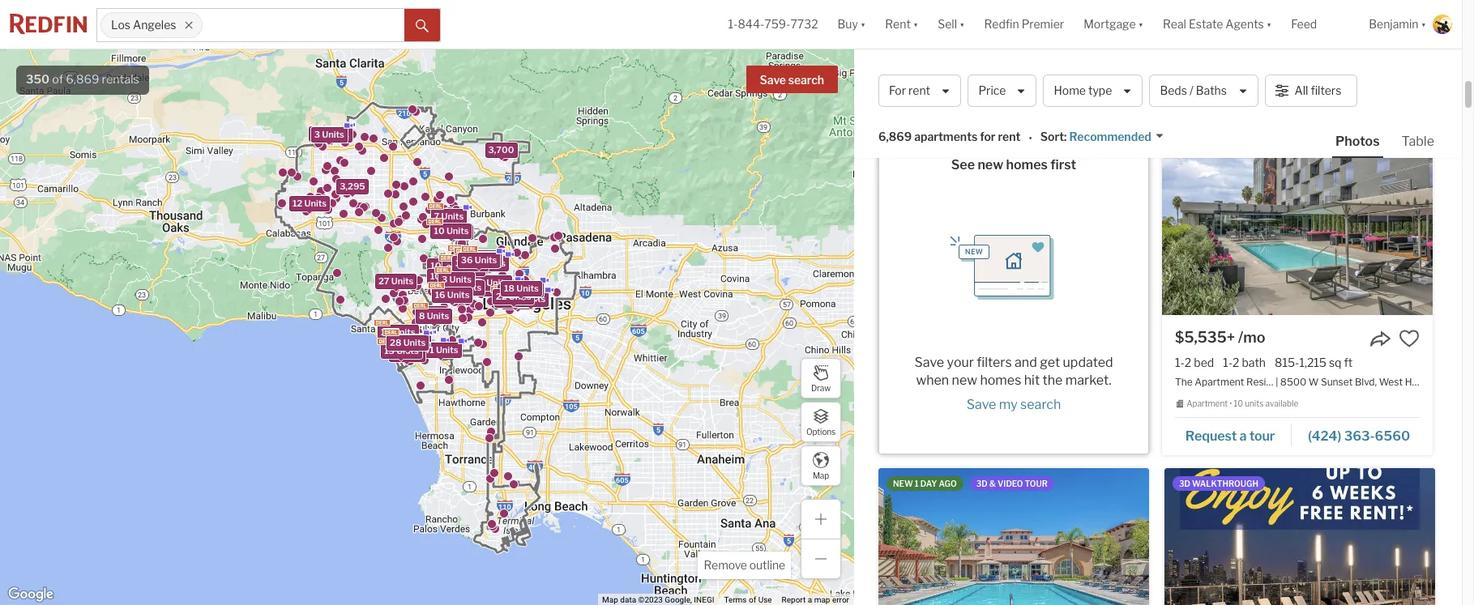 Task type: locate. For each thing, give the bounding box(es) containing it.
497-
[[1064, 76, 1094, 92], [1347, 76, 1378, 92]]

request a tour down the 'apartment • 18 units available'
[[1189, 76, 1279, 92]]

2 497- from the left
[[1347, 76, 1378, 92]]

1 vertical spatial 27
[[498, 294, 509, 306]]

3 ▾ from the left
[[960, 17, 965, 31]]

filters left and
[[977, 355, 1012, 370]]

6 ▾ from the left
[[1422, 17, 1427, 31]]

of for terms
[[749, 596, 757, 605]]

1- for 1-2 bed
[[1176, 356, 1185, 370]]

a
[[958, 76, 965, 92], [1243, 76, 1251, 92], [1240, 429, 1247, 444], [808, 596, 813, 605]]

map inside button
[[813, 471, 830, 480]]

32
[[461, 255, 473, 266]]

0 vertical spatial 7 units
[[434, 211, 464, 222]]

1 vertical spatial 6,869
[[879, 130, 912, 144]]

1 2 from the left
[[1185, 356, 1192, 370]]

| 7660 beverly blvd, los angeles, ca 90036
[[992, 24, 1193, 36]]

1 horizontal spatial angeles,
[[1335, 24, 1374, 36]]

16 down 65
[[446, 278, 457, 289]]

map
[[815, 596, 831, 605]]

favorite button checkbox
[[1399, 328, 1420, 349]]

options
[[807, 427, 836, 437]]

• down the apartment residences at aka
[[1230, 399, 1233, 409]]

3,295
[[340, 181, 365, 192]]

1 horizontal spatial rent
[[998, 130, 1021, 144]]

draw button
[[801, 358, 842, 399]]

2 horizontal spatial |
[[1276, 376, 1279, 389]]

day
[[921, 479, 938, 489]]

request down apartment • 10 units available
[[1186, 429, 1238, 444]]

apartment for (213) 497-2812
[[903, 47, 945, 56]]

units
[[325, 128, 347, 140], [322, 129, 344, 140], [327, 129, 349, 140], [304, 198, 327, 209], [442, 211, 464, 222], [447, 226, 469, 237], [448, 226, 470, 237], [477, 252, 499, 263], [469, 253, 491, 264], [477, 254, 499, 265], [475, 254, 497, 266], [474, 255, 497, 266], [463, 258, 485, 269], [483, 258, 506, 269], [443, 260, 466, 271], [460, 263, 482, 274], [460, 265, 482, 276], [443, 271, 465, 282], [453, 273, 475, 284], [450, 274, 472, 286], [391, 276, 414, 287], [455, 277, 478, 288], [487, 277, 509, 289], [458, 278, 481, 289], [456, 281, 479, 292], [449, 282, 472, 293], [459, 282, 482, 294], [493, 283, 516, 294], [517, 283, 539, 294], [518, 284, 540, 295], [513, 286, 535, 298], [447, 290, 470, 301], [509, 291, 531, 303], [513, 292, 535, 304], [524, 293, 546, 305], [511, 294, 533, 306], [427, 310, 449, 322], [393, 327, 416, 338], [406, 336, 428, 347], [402, 336, 424, 348], [404, 337, 426, 349], [419, 344, 441, 355], [436, 344, 459, 356], [397, 346, 419, 357], [400, 349, 422, 360]]

hollywood,
[[1406, 376, 1456, 389]]

save left "my"
[[967, 397, 997, 412]]

0 horizontal spatial ca
[[1145, 24, 1158, 36]]

3
[[314, 129, 320, 140], [455, 258, 461, 269], [442, 274, 448, 286]]

6,869 down the for
[[879, 130, 912, 144]]

terms of use link
[[724, 596, 772, 605]]

apartment for (424) 363-6560
[[1187, 399, 1228, 409]]

buy ▾ button
[[828, 0, 876, 49]]

search down hit
[[1021, 397, 1062, 412]]

apartment down the
[[1187, 399, 1228, 409]]

1 3d from the left
[[977, 479, 988, 489]]

available down the 7660
[[978, 47, 1011, 56]]

13
[[444, 281, 455, 292], [501, 286, 511, 298], [390, 336, 400, 348], [384, 346, 395, 357]]

1 vertical spatial angeles
[[914, 66, 983, 87]]

remove outline
[[704, 559, 786, 572]]

9 units
[[452, 265, 482, 276], [392, 349, 422, 360]]

2 2 from the left
[[1233, 356, 1240, 370]]

None search field
[[203, 9, 405, 41]]

request a tour for (424) 363-6560
[[1186, 429, 1276, 444]]

rent inside dropdown button
[[886, 17, 911, 31]]

request down apartment • 6 units available
[[904, 76, 955, 92]]

ago
[[939, 479, 957, 489]]

25 left 32
[[446, 263, 458, 274]]

0 vertical spatial map
[[813, 471, 830, 480]]

9 right hollywood,
[[1474, 376, 1475, 389]]

rent
[[909, 84, 931, 98], [998, 130, 1021, 144]]

0 horizontal spatial for
[[980, 130, 996, 144]]

photo of 3033 wilshire blvd, los angeles, ca 90010 image
[[1165, 468, 1436, 606]]

1 horizontal spatial 3d
[[1180, 479, 1191, 489]]

3446
[[1378, 76, 1412, 92]]

request a tour button down apartment • 10 units available
[[1176, 423, 1292, 447]]

a for (213) 497-3446
[[1243, 76, 1251, 92]]

units down broadcast center apartments
[[958, 47, 976, 56]]

2 horizontal spatial save
[[967, 397, 997, 412]]

buy ▾
[[838, 17, 866, 31]]

1 horizontal spatial rent
[[1122, 66, 1163, 87]]

2 horizontal spatial 1-
[[1224, 356, 1233, 370]]

1 horizontal spatial 2
[[1233, 356, 1240, 370]]

1 horizontal spatial 6,869
[[879, 130, 912, 144]]

3d for 3d walkthrough
[[1180, 479, 1191, 489]]

available down residences
[[1266, 399, 1299, 409]]

0 horizontal spatial 6
[[445, 273, 451, 284]]

tour
[[968, 76, 993, 92], [1253, 76, 1279, 92], [1250, 429, 1276, 444]]

baths
[[1196, 84, 1227, 98]]

my
[[999, 397, 1018, 412]]

map down options
[[813, 471, 830, 480]]

©2023
[[639, 596, 663, 605]]

user photo image
[[1433, 15, 1453, 34]]

• inside 6,869 apartments for rent •
[[1029, 131, 1033, 145]]

save up when
[[915, 355, 945, 370]]

available for (213) 497-2812
[[978, 47, 1011, 56]]

16 up the 12 units at the top
[[315, 129, 325, 140]]

8 units up 22
[[479, 277, 509, 289]]

3rd
[[1284, 24, 1300, 36]]

1 vertical spatial 8 units
[[419, 310, 449, 322]]

0 horizontal spatial rent
[[886, 17, 911, 31]]

7 left 22
[[486, 283, 491, 294]]

497- inside (213) 497-2812 link
[[1064, 76, 1094, 92]]

25 right 28
[[405, 344, 417, 355]]

7 up 19
[[434, 211, 440, 222]]

(213) 497-3446 link
[[1297, 69, 1423, 96]]

(213) 497-2812
[[1030, 76, 1125, 92]]

0 vertical spatial 8
[[479, 277, 485, 289]]

data
[[620, 596, 637, 605]]

request a tour down apartment • 6 units available
[[904, 76, 993, 92]]

0 vertical spatial 3
[[314, 129, 320, 140]]

0 horizontal spatial new
[[952, 373, 978, 388]]

28
[[390, 337, 402, 349]]

25 units
[[446, 263, 482, 274], [405, 344, 441, 355]]

1 angeles, from the left
[[1103, 24, 1143, 36]]

0 horizontal spatial search
[[789, 73, 825, 87]]

home type button
[[1044, 75, 1144, 107]]

1 vertical spatial for
[[980, 130, 996, 144]]

rent right buy ▾
[[886, 17, 911, 31]]

10
[[434, 226, 445, 237], [464, 252, 475, 263], [431, 260, 441, 271], [430, 271, 441, 282], [393, 336, 404, 347], [1234, 399, 1244, 409]]

0 horizontal spatial save
[[760, 73, 786, 87]]

1 horizontal spatial 6
[[951, 47, 956, 56]]

request a tour for (213) 497-3446
[[1189, 76, 1279, 92]]

1 vertical spatial west
[[1380, 376, 1404, 389]]

apartment • 6 units available
[[903, 47, 1011, 56]]

report a map error
[[782, 596, 850, 605]]

0 vertical spatial 9 units
[[452, 265, 482, 276]]

when
[[917, 373, 950, 388]]

• down center at top
[[946, 47, 949, 56]]

units
[[958, 47, 976, 56], [1248, 47, 1266, 56], [1246, 399, 1264, 409]]

apartment for (213) 497-3446
[[1190, 47, 1231, 56]]

google,
[[665, 596, 692, 605]]

1 497- from the left
[[1064, 76, 1094, 92]]

1 horizontal spatial angeles
[[914, 66, 983, 87]]

1 vertical spatial 16 units
[[446, 278, 481, 289]]

4 ▾ from the left
[[1139, 17, 1144, 31]]

0 horizontal spatial of
[[52, 72, 63, 87]]

request a tour button down the 'apartment • 18 units available'
[[1178, 71, 1297, 95]]

497- inside (213) 497-3446 link
[[1347, 76, 1378, 92]]

2 horizontal spatial 9
[[1474, 376, 1475, 389]]

(424)
[[1308, 429, 1342, 444]]

request a tour button down apartment • 6 units available
[[892, 71, 1012, 95]]

16 units down 151 on the top of page
[[446, 278, 481, 289]]

8 up 28 units
[[419, 310, 425, 322]]

sort
[[1041, 130, 1065, 144]]

2
[[1185, 356, 1192, 370], [1233, 356, 1240, 370]]

1 vertical spatial 25 units
[[405, 344, 441, 355]]

request for (213) 497-3446
[[1189, 76, 1241, 92]]

remove los angeles image
[[184, 20, 194, 30]]

error
[[833, 596, 850, 605]]

map left 'data'
[[602, 596, 618, 605]]

request for (424) 363-6560
[[1186, 429, 1238, 444]]

| left 6220
[[1241, 24, 1243, 36]]

1 horizontal spatial for
[[1094, 66, 1118, 87]]

of right 350
[[52, 72, 63, 87]]

0 vertical spatial apartments
[[974, 24, 1029, 36]]

rent ▾
[[886, 17, 919, 31]]

0 horizontal spatial 16
[[315, 129, 325, 140]]

homes up "my"
[[981, 373, 1022, 388]]

rentals
[[102, 72, 139, 87]]

benjamin ▾
[[1370, 17, 1427, 31]]

25
[[446, 263, 458, 274], [405, 344, 417, 355]]

1 horizontal spatial 497-
[[1347, 76, 1378, 92]]

12
[[293, 198, 303, 209]]

hit
[[1025, 373, 1040, 388]]

mortgage ▾ button
[[1084, 0, 1144, 49]]

available down 3rd
[[1268, 47, 1301, 56]]

request a tour button
[[892, 71, 1012, 95], [1178, 71, 1297, 95], [1176, 423, 1292, 447]]

0 vertical spatial 7
[[434, 211, 440, 222]]

0 vertical spatial 16 units
[[315, 129, 349, 140]]

1 horizontal spatial 7
[[486, 283, 491, 294]]

map for map data ©2023 google, inegi
[[602, 596, 618, 605]]

0 vertical spatial rent
[[886, 17, 911, 31]]

1 90036 from the left
[[1160, 24, 1193, 36]]

0 vertical spatial 8 units
[[479, 277, 509, 289]]

0 horizontal spatial rent
[[909, 84, 931, 98]]

1 vertical spatial 8
[[419, 310, 425, 322]]

18
[[1237, 47, 1246, 56], [312, 128, 323, 140], [443, 277, 453, 288], [504, 283, 515, 294], [501, 292, 511, 304], [381, 327, 391, 338]]

1 vertical spatial homes
[[981, 373, 1022, 388]]

2 (213) from the left
[[1314, 76, 1345, 92]]

1 vertical spatial blvd,
[[1355, 376, 1378, 389]]

blvd, right beverly
[[1060, 24, 1082, 36]]

6,869
[[66, 72, 99, 87], [879, 130, 912, 144]]

w down 815-1,215 sq ft
[[1309, 376, 1319, 389]]

first
[[1051, 158, 1077, 173]]

0 vertical spatial 27 units
[[379, 276, 414, 287]]

7 units up '19 units'
[[434, 211, 464, 222]]

a left price
[[958, 76, 965, 92]]

0 vertical spatial homes
[[1007, 158, 1048, 173]]

tour for (213) 497-3446
[[1253, 76, 1279, 92]]

4,350
[[505, 296, 531, 307]]

save search button
[[746, 66, 838, 93]]

9 down 28
[[392, 349, 398, 360]]

8 units down the '11'
[[419, 310, 449, 322]]

1 vertical spatial apartments
[[987, 66, 1090, 87]]

redfin premier
[[985, 17, 1065, 31]]

0 horizontal spatial 497-
[[1064, 76, 1094, 92]]

1- up the
[[1176, 356, 1185, 370]]

w
[[1272, 24, 1282, 36], [1309, 376, 1319, 389]]

photo of 8500 w sunset blvd, west hollywood, ca 90069 image
[[1163, 116, 1433, 315]]

new inside save your filters and get updated when new homes hit the market.
[[952, 373, 978, 388]]

table
[[1402, 134, 1435, 149]]

2,500
[[511, 292, 537, 303]]

available
[[978, 47, 1011, 56], [1268, 47, 1301, 56], [1266, 399, 1299, 409]]

save for save your filters and get updated when new homes hit the market.
[[915, 355, 945, 370]]

• down agents
[[1233, 47, 1235, 56]]

ca up 3446
[[1376, 24, 1390, 36]]

• for (213) 497-2812
[[946, 47, 949, 56]]

3 units
[[314, 129, 344, 140], [455, 258, 485, 269], [442, 274, 472, 286]]

▾ for mortgage ▾
[[1139, 17, 1144, 31]]

request right beds
[[1189, 76, 1241, 92]]

1 horizontal spatial map
[[813, 471, 830, 480]]

angeles left remove los angeles icon
[[133, 18, 176, 32]]

of for 350
[[52, 72, 63, 87]]

2 left bath
[[1233, 356, 1240, 370]]

units down 6220
[[1248, 47, 1266, 56]]

1 vertical spatial rent
[[1122, 66, 1163, 87]]

0 vertical spatial w
[[1272, 24, 1282, 36]]

units down the apartment residences at aka
[[1246, 399, 1264, 409]]

new down your
[[952, 373, 978, 388]]

ca right hollywood,
[[1458, 376, 1472, 389]]

0 vertical spatial save
[[760, 73, 786, 87]]

tour left all
[[1253, 76, 1279, 92]]

homes left first
[[1007, 158, 1048, 173]]

2 for bed
[[1185, 356, 1192, 370]]

| left the 7660
[[992, 24, 994, 36]]

0 horizontal spatial map
[[602, 596, 618, 605]]

1 ▾ from the left
[[861, 17, 866, 31]]

save inside button
[[760, 73, 786, 87]]

request for (213) 497-2812
[[904, 76, 955, 92]]

• for (424) 363-6560
[[1230, 399, 1233, 409]]

2 vertical spatial 16
[[435, 290, 446, 301]]

1 vertical spatial filters
[[977, 355, 1012, 370]]

0 horizontal spatial 9 units
[[392, 349, 422, 360]]

• left "sort"
[[1029, 131, 1033, 145]]

rent up see new homes first
[[998, 130, 1021, 144]]

request a tour button for (213) 497-2812
[[892, 71, 1012, 95]]

sq
[[1330, 356, 1342, 370]]

tour down apartment • 10 units available
[[1250, 429, 1276, 444]]

units for (213) 497-3446
[[1248, 47, 1266, 56]]

tour down apartment • 6 units available
[[968, 76, 993, 92]]

2 ▾ from the left
[[914, 17, 919, 31]]

2 3d from the left
[[1180, 479, 1191, 489]]

0 vertical spatial 9
[[452, 265, 458, 276]]

1 horizontal spatial search
[[1021, 397, 1062, 412]]

filters right all
[[1311, 84, 1342, 98]]

0 vertical spatial 27
[[379, 276, 390, 287]]

8 down 151 units
[[479, 277, 485, 289]]

16 units down 6 units
[[435, 290, 470, 301]]

(213) 497-2812 link
[[1012, 69, 1137, 96]]

16 units up 3,295
[[315, 129, 349, 140]]

9 down 65
[[452, 265, 458, 276]]

for
[[889, 84, 906, 98]]

(213) 497-3446
[[1314, 76, 1412, 92]]

apartment down broadcast
[[903, 47, 945, 56]]

1 horizontal spatial ca
[[1376, 24, 1390, 36]]

0 vertical spatial filters
[[1311, 84, 1342, 98]]

8
[[479, 277, 485, 289], [419, 310, 425, 322]]

6,869 left rentals
[[66, 72, 99, 87]]

3d left walkthrough
[[1180, 479, 1191, 489]]

| for apartments
[[992, 24, 994, 36]]

65
[[455, 253, 467, 264]]

3d left &
[[977, 479, 988, 489]]

▾
[[861, 17, 866, 31], [914, 17, 919, 31], [960, 17, 965, 31], [1139, 17, 1144, 31], [1267, 17, 1272, 31], [1422, 17, 1427, 31]]

7 units up "4,350"
[[486, 283, 516, 294]]

ca left real at the right
[[1145, 24, 1158, 36]]

1 horizontal spatial w
[[1309, 376, 1319, 389]]

a down apartment • 10 units available
[[1240, 429, 1247, 444]]

search down 7732 on the right of the page
[[789, 73, 825, 87]]

apartment
[[903, 47, 945, 56], [1190, 47, 1231, 56], [1195, 376, 1245, 389], [1187, 399, 1228, 409]]

rent right type
[[1122, 66, 1163, 87]]

0 vertical spatial blvd,
[[1060, 24, 1082, 36]]

of left use in the right bottom of the page
[[749, 596, 757, 605]]

1 vertical spatial 16
[[446, 278, 457, 289]]

rent right the for
[[909, 84, 931, 98]]

▾ for rent ▾
[[914, 17, 919, 31]]

1- right bed
[[1224, 356, 1233, 370]]

21 units
[[506, 284, 540, 295]]

0 horizontal spatial |
[[992, 24, 994, 36]]

1 horizontal spatial save
[[915, 355, 945, 370]]

angeles for los angeles apartments for rent
[[914, 66, 983, 87]]

0 horizontal spatial w
[[1272, 24, 1282, 36]]

w left 3rd
[[1272, 24, 1282, 36]]

• for (213) 497-3446
[[1233, 47, 1235, 56]]

3d & video tour
[[977, 479, 1048, 489]]

for
[[1094, 66, 1118, 87], [980, 130, 996, 144]]

recommended button
[[1067, 129, 1165, 145]]

2 vertical spatial 3
[[442, 274, 448, 286]]

blvd, right sunset
[[1355, 376, 1378, 389]]

save down 1-844-759-7732
[[760, 73, 786, 87]]

19
[[436, 226, 446, 237]]

1- left 759-
[[729, 17, 738, 31]]

0 horizontal spatial angeles
[[133, 18, 176, 32]]

broadcast center apartments
[[892, 24, 1029, 36]]

save inside save your filters and get updated when new homes hit the market.
[[915, 355, 945, 370]]

new right see
[[978, 158, 1004, 173]]

request a tour button for (424) 363-6560
[[1176, 423, 1292, 447]]

2 90036 from the left
[[1392, 24, 1424, 36]]

angeles down apartment • 6 units available
[[914, 66, 983, 87]]

1 horizontal spatial 16
[[435, 290, 446, 301]]

1 (213) from the left
[[1030, 76, 1061, 92]]

:
[[1065, 130, 1067, 144]]

7 units
[[434, 211, 464, 222], [486, 283, 516, 294]]

(213) for (213) 497-3446
[[1314, 76, 1345, 92]]

▾ for buy ▾
[[861, 17, 866, 31]]

beds
[[1161, 84, 1188, 98]]

request a tour for (213) 497-2812
[[904, 76, 993, 92]]

| left 8500
[[1276, 376, 1279, 389]]

1 vertical spatial 25
[[405, 344, 417, 355]]

1 horizontal spatial 9 units
[[452, 265, 482, 276]]

apartment down palazzo
[[1190, 47, 1231, 56]]

16 up 2,795
[[435, 290, 446, 301]]

1 vertical spatial new
[[952, 373, 978, 388]]

|
[[992, 24, 994, 36], [1241, 24, 1243, 36], [1276, 376, 1279, 389]]

2 left bed
[[1185, 356, 1192, 370]]

151
[[467, 258, 482, 269]]

st,
[[1302, 24, 1314, 36]]

0 horizontal spatial 90036
[[1160, 24, 1193, 36]]

1 vertical spatial map
[[602, 596, 618, 605]]

a down the 'apartment • 18 units available'
[[1243, 76, 1251, 92]]

0 horizontal spatial blvd,
[[1060, 24, 1082, 36]]

tour for (213) 497-2812
[[968, 76, 993, 92]]

request a tour down apartment • 10 units available
[[1186, 429, 1276, 444]]

1 horizontal spatial west
[[1380, 376, 1404, 389]]



Task type: vqa. For each thing, say whether or not it's contained in the screenshot.
MATEO
no



Task type: describe. For each thing, give the bounding box(es) containing it.
save for save search
[[760, 73, 786, 87]]

0 vertical spatial west
[[1215, 24, 1239, 36]]

3,700
[[488, 145, 514, 156]]

redfin
[[985, 17, 1020, 31]]

sunset
[[1321, 376, 1353, 389]]

apartment • 18 units available
[[1190, 47, 1301, 56]]

7732
[[791, 17, 819, 31]]

$5,535+
[[1176, 329, 1236, 346]]

1-844-759-7732 link
[[729, 17, 819, 31]]

1 horizontal spatial 8
[[479, 277, 485, 289]]

2 angeles, from the left
[[1335, 24, 1374, 36]]

beds / baths button
[[1150, 75, 1259, 107]]

| 8500 w sunset blvd, west hollywood, ca 9
[[1276, 376, 1475, 389]]

363-
[[1345, 429, 1376, 444]]

6560
[[1376, 429, 1411, 444]]

filters inside save your filters and get updated when new homes hit the market.
[[977, 355, 1012, 370]]

0 horizontal spatial 5 units
[[452, 282, 482, 294]]

1 horizontal spatial |
[[1241, 24, 1243, 36]]

table button
[[1399, 133, 1438, 156]]

beds / baths
[[1161, 84, 1227, 98]]

1 horizontal spatial 7 units
[[486, 283, 516, 294]]

recommended
[[1070, 130, 1152, 144]]

google image
[[4, 585, 58, 606]]

(424) 363-6560 link
[[1292, 421, 1420, 449]]

units for (424) 363-6560
[[1246, 399, 1264, 409]]

draw
[[812, 383, 831, 393]]

price button
[[968, 75, 1037, 107]]

photos
[[1336, 134, 1380, 149]]

all
[[1295, 84, 1309, 98]]

1 vertical spatial w
[[1309, 376, 1319, 389]]

type
[[1089, 84, 1113, 98]]

2 for bath
[[1233, 356, 1240, 370]]

0 vertical spatial for
[[1094, 66, 1118, 87]]

1 horizontal spatial 3
[[442, 274, 448, 286]]

sort :
[[1041, 130, 1067, 144]]

rent ▾ button
[[876, 0, 929, 49]]

photo of 20310 sorrento ln, porter ranch, ca 91326 image
[[879, 468, 1150, 606]]

6 units
[[445, 273, 475, 284]]

available for (213) 497-3446
[[1268, 47, 1301, 56]]

your
[[947, 355, 974, 370]]

sell ▾ button
[[929, 0, 975, 49]]

759-
[[765, 17, 791, 31]]

1- for 1-2 bath
[[1224, 356, 1233, 370]]

2 vertical spatial 16 units
[[435, 290, 470, 301]]

22
[[496, 291, 507, 303]]

apartment • 10 units available
[[1187, 399, 1299, 409]]

0 horizontal spatial 25
[[405, 344, 417, 355]]

homes inside save your filters and get updated when new homes hit the market.
[[981, 373, 1022, 388]]

36 units
[[461, 254, 497, 266]]

6220
[[1245, 24, 1270, 36]]

rent inside 6,869 apartments for rent •
[[998, 130, 1021, 144]]

▾ for benjamin ▾
[[1422, 17, 1427, 31]]

terms of use
[[724, 596, 772, 605]]

41
[[424, 344, 434, 356]]

rent inside button
[[909, 84, 931, 98]]

815-1,215 sq ft
[[1275, 356, 1353, 370]]

updated
[[1063, 355, 1114, 370]]

0 horizontal spatial 8
[[419, 310, 425, 322]]

angeles for los angeles
[[133, 18, 176, 32]]

2 horizontal spatial 16
[[446, 278, 457, 289]]

mortgage
[[1084, 17, 1136, 31]]

new 1 day ago
[[893, 479, 957, 489]]

report a map error link
[[782, 596, 850, 605]]

497- for 2812
[[1064, 76, 1094, 92]]

for inside 6,869 apartments for rent •
[[980, 130, 996, 144]]

1 vertical spatial 27 units
[[498, 294, 533, 306]]

1- for 1-844-759-7732
[[729, 17, 738, 31]]

1 horizontal spatial 8 units
[[479, 277, 509, 289]]

map region
[[0, 0, 1012, 606]]

buy
[[838, 17, 858, 31]]

apartments for center
[[974, 24, 1029, 36]]

3d for 3d & video tour
[[977, 479, 988, 489]]

0 horizontal spatial 9
[[392, 349, 398, 360]]

los angeles apartments for rent
[[879, 66, 1163, 87]]

a for (424) 363-6560
[[1240, 429, 1247, 444]]

all filters button
[[1265, 75, 1358, 107]]

terms
[[724, 596, 747, 605]]

0 horizontal spatial 27 units
[[379, 276, 414, 287]]

0 horizontal spatial 25 units
[[405, 344, 441, 355]]

2 vertical spatial 9
[[1474, 376, 1475, 389]]

remove outline button
[[698, 552, 791, 580]]

1 horizontal spatial 9
[[452, 265, 458, 276]]

aka
[[1313, 376, 1334, 389]]

1 horizontal spatial blvd,
[[1355, 376, 1378, 389]]

apartments for angeles
[[987, 66, 1090, 87]]

1,215
[[1300, 356, 1327, 370]]

mortgage ▾ button
[[1074, 0, 1154, 49]]

mortgage ▾
[[1084, 17, 1144, 31]]

0 vertical spatial 16
[[315, 129, 325, 140]]

1 vertical spatial 3
[[455, 258, 461, 269]]

0 horizontal spatial 7 units
[[434, 211, 464, 222]]

0 horizontal spatial 27
[[379, 276, 390, 287]]

497- for 3446
[[1347, 76, 1378, 92]]

0 horizontal spatial 5
[[452, 282, 458, 294]]

save my search
[[967, 397, 1062, 412]]

2812
[[1094, 76, 1125, 92]]

residences
[[1247, 376, 1300, 389]]

real estate agents ▾
[[1163, 17, 1272, 31]]

| for residences
[[1276, 376, 1279, 389]]

0 vertical spatial 25 units
[[446, 263, 482, 274]]

350 of 6,869 rentals
[[26, 72, 139, 87]]

0 vertical spatial 6
[[951, 47, 956, 56]]

submit search image
[[416, 19, 429, 32]]

6,869 inside 6,869 apartments for rent •
[[879, 130, 912, 144]]

5 ▾ from the left
[[1267, 17, 1272, 31]]

2 vertical spatial 3 units
[[442, 274, 472, 286]]

for rent
[[889, 84, 931, 98]]

1 horizontal spatial 5
[[516, 293, 522, 305]]

new
[[893, 479, 914, 489]]

0 horizontal spatial 8 units
[[419, 310, 449, 322]]

21
[[506, 284, 516, 295]]

0 horizontal spatial 3
[[314, 129, 320, 140]]

3d walkthrough
[[1180, 479, 1259, 489]]

apartment down bed
[[1195, 376, 1245, 389]]

walkthrough
[[1193, 479, 1259, 489]]

41 units
[[424, 344, 459, 356]]

▾ for sell ▾
[[960, 17, 965, 31]]

0 vertical spatial 6,869
[[66, 72, 99, 87]]

agents
[[1226, 17, 1265, 31]]

a left map
[[808, 596, 813, 605]]

1 horizontal spatial new
[[978, 158, 1004, 173]]

and
[[1015, 355, 1038, 370]]

1 vertical spatial 7
[[486, 283, 491, 294]]

options button
[[801, 402, 842, 443]]

save for save my search
[[967, 397, 997, 412]]

1-2 bed
[[1176, 356, 1215, 370]]

7660
[[996, 24, 1022, 36]]

units for (213) 497-2812
[[958, 47, 976, 56]]

request a tour button for (213) 497-3446
[[1178, 71, 1297, 95]]

save your filters and get updated when new homes hit the market.
[[915, 355, 1114, 388]]

map for map
[[813, 471, 830, 480]]

the
[[1176, 376, 1193, 389]]

(213) for (213) 497-2812
[[1030, 76, 1061, 92]]

available for (424) 363-6560
[[1266, 399, 1299, 409]]

1 horizontal spatial 5 units
[[516, 293, 546, 305]]

1 vertical spatial 3 units
[[455, 258, 485, 269]]

a for (213) 497-2812
[[958, 76, 965, 92]]

2 horizontal spatial ca
[[1458, 376, 1472, 389]]

1
[[915, 479, 919, 489]]

rent ▾ button
[[886, 0, 919, 49]]

0 vertical spatial 3 units
[[314, 129, 344, 140]]

6 inside map region
[[445, 273, 451, 284]]

1 vertical spatial search
[[1021, 397, 1062, 412]]

beverly
[[1024, 24, 1058, 36]]

a favorited home image
[[933, 209, 1095, 319]]

photos button
[[1333, 133, 1399, 158]]

4
[[469, 254, 475, 265]]

feed
[[1292, 17, 1318, 31]]

filters inside button
[[1311, 84, 1342, 98]]

save search
[[760, 73, 825, 87]]

favorite button image
[[1399, 328, 1420, 349]]

0 vertical spatial 25
[[446, 263, 458, 274]]

search inside save search button
[[789, 73, 825, 87]]

at
[[1302, 376, 1311, 389]]

tour for (424) 363-6560
[[1250, 429, 1276, 444]]

estate
[[1189, 17, 1224, 31]]



